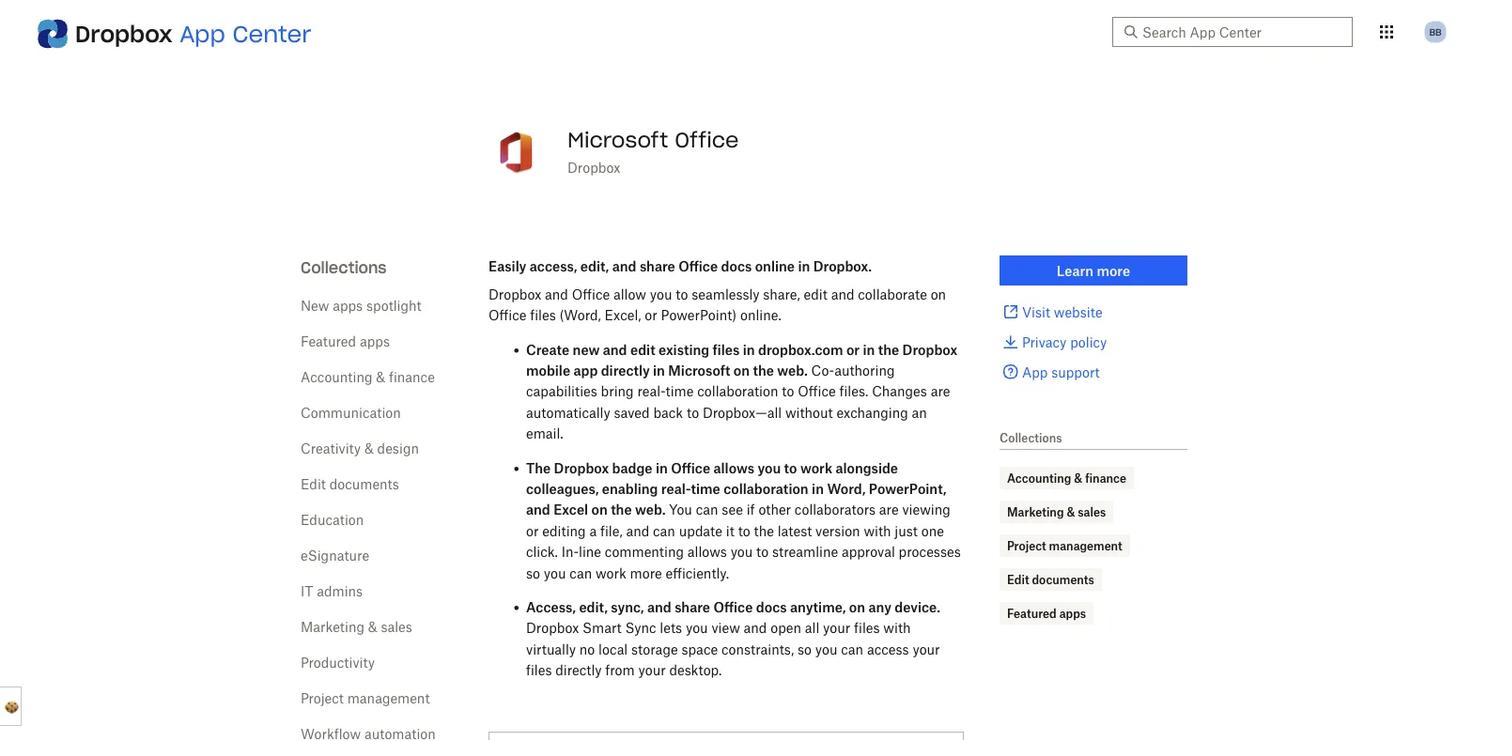 Task type: locate. For each thing, give the bounding box(es) containing it.
edit, up smart
[[579, 599, 608, 615]]

project for project management link to the left
[[301, 690, 344, 706]]

project inside project management link
[[1007, 539, 1046, 553]]

more
[[1097, 263, 1131, 279], [630, 565, 662, 581]]

directly down no
[[556, 662, 602, 678]]

0 vertical spatial sales
[[1078, 505, 1106, 519]]

0 vertical spatial edit documents link
[[301, 476, 399, 492]]

can up update
[[696, 502, 718, 518]]

device.
[[895, 599, 941, 615]]

allows down update
[[688, 544, 727, 560]]

can left access
[[841, 641, 864, 657]]

dropbox inside dropbox and office allow you to seamlessly share, edit and collaborate on office ﬁles (word, excel, or powerpoint) online.
[[489, 286, 541, 302]]

1 vertical spatial files
[[854, 620, 880, 636]]

edit
[[804, 286, 828, 302], [630, 341, 655, 357]]

colleagues,
[[526, 481, 599, 497]]

0 horizontal spatial accounting
[[301, 369, 373, 385]]

0 vertical spatial accounting & finance link
[[301, 369, 435, 385]]

on left the any on the right of the page
[[849, 599, 865, 615]]

allows up see
[[714, 460, 754, 476]]

0 horizontal spatial marketing & sales
[[301, 619, 412, 635]]

1 horizontal spatial featured
[[1007, 607, 1057, 621]]

you
[[650, 286, 672, 302], [758, 460, 781, 476], [731, 544, 753, 560], [544, 565, 566, 581], [686, 620, 708, 636], [815, 641, 838, 657]]

0 horizontal spatial so
[[526, 565, 540, 581]]

1 vertical spatial featured
[[1007, 607, 1057, 621]]

with up access
[[884, 620, 911, 636]]

an
[[912, 404, 927, 420]]

files down virtually
[[526, 662, 552, 678]]

more right learn
[[1097, 263, 1131, 279]]

time up back
[[666, 383, 694, 399]]

so inside you can see if other collaborators are viewing or editing a file, and can update it to the latest version with just one click. in-line commenting allows you to streamline approval processes so you can work more efficiently.
[[526, 565, 540, 581]]

0 vertical spatial app
[[180, 19, 225, 48]]

0 vertical spatial edit,
[[581, 258, 609, 274]]

1 horizontal spatial project management
[[1007, 539, 1123, 553]]

on up the a
[[592, 502, 608, 518]]

1 vertical spatial are
[[879, 502, 899, 518]]

can down line
[[570, 565, 592, 581]]

office inside co-authoring capabilities bring real-time collaboration to office files. changes are automatically saved back to dropbox—all without exchanging an email.
[[798, 383, 836, 399]]

badge
[[612, 460, 653, 476]]

management
[[1049, 539, 1123, 553], [347, 690, 430, 706]]

marketing & sales
[[1007, 505, 1106, 519], [301, 619, 412, 635]]

files right existing
[[713, 341, 740, 357]]

collaboration up dropbox—all
[[697, 383, 778, 399]]

featured
[[301, 333, 356, 349], [1007, 607, 1057, 621]]

0 vertical spatial share
[[640, 258, 675, 274]]

office inside the dropbox badge in office allows you to work alongside colleagues, enabling real-time collaboration in word, powerpoint, and excel on the web.
[[671, 460, 710, 476]]

directly inside create new and edit existing files in dropbox.com or in the dropbox mobile app directly in microsoft on the web.
[[601, 362, 650, 378]]

the down enabling
[[611, 502, 632, 518]]

web.
[[777, 362, 808, 378], [635, 502, 666, 518]]

with inside access, edit, sync, and share office docs anytime, on any device. dropbox smart sync lets you view and open all your files with virtually no local storage space constraints, so you can access your files directly from your desktop.
[[884, 620, 911, 636]]

Search App Center text field
[[1143, 22, 1342, 42]]

0 horizontal spatial featured apps
[[301, 333, 390, 349]]

visit website link
[[1000, 301, 1188, 323]]

work inside you can see if other collaborators are viewing or editing a file, and can update it to the latest version with just one click. in-line commenting allows you to streamline approval processes so you can work more efficiently.
[[596, 565, 626, 581]]

1 horizontal spatial finance
[[1085, 471, 1127, 485]]

0 vertical spatial work
[[800, 460, 833, 476]]

edit documents
[[301, 476, 399, 492], [1007, 573, 1095, 587]]

and right new
[[603, 341, 627, 357]]

1 vertical spatial web.
[[635, 502, 666, 518]]

space
[[682, 641, 718, 657]]

0 vertical spatial microsoft
[[568, 127, 668, 153]]

accounting
[[301, 369, 373, 385], [1007, 471, 1072, 485]]

your
[[823, 620, 851, 636], [913, 641, 940, 657], [638, 662, 666, 678]]

access, edit, sync, and share office docs anytime, on any device. dropbox smart sync lets you view and open all your files with virtually no local storage space constraints, so you can access your files directly from your desktop.
[[526, 599, 941, 678]]

privacy
[[1022, 334, 1067, 350]]

online
[[755, 258, 795, 274]]

authoring
[[835, 362, 895, 378]]

1 vertical spatial edit,
[[579, 599, 608, 615]]

time inside co-authoring capabilities bring real-time collaboration to office files. changes are automatically saved back to dropbox—all without exchanging an email.
[[666, 383, 694, 399]]

you up other
[[758, 460, 781, 476]]

lets
[[660, 620, 682, 636]]

1 vertical spatial directly
[[556, 662, 602, 678]]

0 vertical spatial directly
[[601, 362, 650, 378]]

visit website
[[1022, 304, 1103, 320]]

1 vertical spatial project management link
[[301, 690, 430, 706]]

0 vertical spatial edit
[[804, 286, 828, 302]]

efficiently.
[[666, 565, 729, 581]]

0 horizontal spatial or
[[526, 523, 539, 539]]

1 horizontal spatial marketing
[[1007, 505, 1064, 519]]

1 vertical spatial or
[[846, 341, 860, 357]]

collaboration up other
[[724, 481, 809, 497]]

1 horizontal spatial edit
[[1007, 573, 1029, 587]]

dropbox inside microsoft office dropbox
[[568, 159, 620, 175]]

1 vertical spatial marketing & sales link
[[301, 619, 412, 635]]

you down all
[[815, 641, 838, 657]]

1 vertical spatial management
[[347, 690, 430, 706]]

web. down enabling
[[635, 502, 666, 518]]

edit, right 'access,'
[[581, 258, 609, 274]]

in down existing
[[653, 362, 665, 378]]

and inside the dropbox badge in office allows you to work alongside colleagues, enabling real-time collaboration in word, powerpoint, and excel on the web.
[[526, 502, 550, 518]]

1 horizontal spatial more
[[1097, 263, 1131, 279]]

work
[[800, 460, 833, 476], [596, 565, 626, 581]]

edit inside create new and edit existing files in dropbox.com or in the dropbox mobile app directly in microsoft on the web.
[[630, 341, 655, 357]]

0 horizontal spatial edit documents
[[301, 476, 399, 492]]

1 vertical spatial share
[[675, 599, 710, 615]]

0 vertical spatial finance
[[389, 369, 435, 385]]

your right access
[[913, 641, 940, 657]]

directly up the bring
[[601, 362, 650, 378]]

1 horizontal spatial web.
[[777, 362, 808, 378]]

can
[[696, 502, 718, 518], [653, 523, 675, 539], [570, 565, 592, 581], [841, 641, 864, 657]]

seamlessly
[[692, 286, 760, 302]]

support
[[1052, 364, 1100, 380]]

1 horizontal spatial edit documents
[[1007, 573, 1095, 587]]

create
[[526, 341, 570, 357]]

office
[[675, 127, 739, 153], [679, 258, 718, 274], [572, 286, 610, 302], [489, 307, 527, 323], [798, 383, 836, 399], [671, 460, 710, 476], [714, 599, 753, 615]]

so down all
[[798, 641, 812, 657]]

web. down dropbox.com
[[777, 362, 808, 378]]

so inside access, edit, sync, and share office docs anytime, on any device. dropbox smart sync lets you view and open all your files with virtually no local storage space constraints, so you can access your files directly from your desktop.
[[798, 641, 812, 657]]

1 vertical spatial marketing
[[301, 619, 365, 635]]

file,
[[600, 523, 623, 539]]

real- up you
[[661, 481, 691, 497]]

with up approval
[[864, 523, 891, 539]]

1 vertical spatial documents
[[1032, 573, 1095, 587]]

0 vertical spatial more
[[1097, 263, 1131, 279]]

and down colleagues,
[[526, 502, 550, 518]]

or up authoring
[[846, 341, 860, 357]]

app support link
[[1000, 361, 1188, 383]]

new
[[573, 341, 600, 357]]

and up lets at bottom left
[[647, 599, 672, 615]]

bring
[[601, 383, 634, 399]]

to up powerpoint)
[[676, 286, 688, 302]]

you
[[669, 502, 692, 518]]

storage
[[631, 641, 678, 657]]

work down line
[[596, 565, 626, 581]]

new apps spotlight
[[301, 297, 422, 313]]

1 horizontal spatial your
[[823, 620, 851, 636]]

1 horizontal spatial edit
[[804, 286, 828, 302]]

0 horizontal spatial are
[[879, 502, 899, 518]]

real- up back
[[637, 383, 666, 399]]

marketing & sales for leftmost marketing & sales link
[[301, 619, 412, 635]]

0 horizontal spatial featured
[[301, 333, 356, 349]]

0 horizontal spatial web.
[[635, 502, 666, 518]]

files down the any on the right of the page
[[854, 620, 880, 636]]

app left center
[[180, 19, 225, 48]]

0 vertical spatial marketing
[[1007, 505, 1064, 519]]

or for other
[[526, 523, 539, 539]]

share up the allow
[[640, 258, 675, 274]]

directly inside access, edit, sync, and share office docs anytime, on any device. dropbox smart sync lets you view and open all your files with virtually no local storage space constraints, so you can access your files directly from your desktop.
[[556, 662, 602, 678]]

1 vertical spatial your
[[913, 641, 940, 657]]

1 vertical spatial edit documents
[[1007, 573, 1095, 587]]

docs up seamlessly
[[721, 258, 752, 274]]

0 vertical spatial allows
[[714, 460, 754, 476]]

2 horizontal spatial your
[[913, 641, 940, 657]]

processes
[[899, 544, 961, 560]]

0 vertical spatial collections
[[301, 258, 387, 277]]

if
[[747, 502, 755, 518]]

you right the allow
[[650, 286, 672, 302]]

you down it
[[731, 544, 753, 560]]

docs inside access, edit, sync, and share office docs anytime, on any device. dropbox smart sync lets you view and open all your files with virtually no local storage space constraints, so you can access your files directly from your desktop.
[[756, 599, 787, 615]]

are right changes
[[931, 383, 950, 399]]

update
[[679, 523, 723, 539]]

to up without
[[782, 383, 794, 399]]

0 horizontal spatial edit
[[630, 341, 655, 357]]

0 vertical spatial real-
[[637, 383, 666, 399]]

0 horizontal spatial edit documents link
[[301, 476, 399, 492]]

files inside create new and edit existing files in dropbox.com or in the dropbox mobile app directly in microsoft on the web.
[[713, 341, 740, 357]]

1 horizontal spatial collections
[[1000, 431, 1062, 445]]

edit for the right edit documents link
[[1007, 573, 1029, 587]]

dropbox inside access, edit, sync, and share office docs anytime, on any device. dropbox smart sync lets you view and open all your files with virtually no local storage space constraints, so you can access your files directly from your desktop.
[[526, 620, 579, 636]]

0 vertical spatial web.
[[777, 362, 808, 378]]

open
[[771, 620, 801, 636]]

2 vertical spatial or
[[526, 523, 539, 539]]

and up commenting
[[626, 523, 650, 539]]

back
[[653, 404, 683, 420]]

0 horizontal spatial documents
[[330, 476, 399, 492]]

1 horizontal spatial or
[[645, 307, 657, 323]]

1 vertical spatial accounting
[[1007, 471, 1072, 485]]

without
[[785, 404, 833, 420]]

co-
[[811, 362, 835, 378]]

allows inside you can see if other collaborators are viewing or editing a file, and can update it to the latest version with just one click. in-line commenting allows you to streamline approval processes so you can work more efficiently.
[[688, 544, 727, 560]]

can down you
[[653, 523, 675, 539]]

app
[[180, 19, 225, 48], [1022, 364, 1048, 380]]

office inside microsoft office dropbox
[[675, 127, 739, 153]]

work up "word,"
[[800, 460, 833, 476]]

co-authoring capabilities bring real-time collaboration to office files. changes are automatically saved back to dropbox—all without exchanging an email.
[[526, 362, 950, 442]]

to
[[676, 286, 688, 302], [782, 383, 794, 399], [687, 404, 699, 420], [784, 460, 797, 476], [738, 523, 751, 539], [756, 544, 769, 560]]

1 horizontal spatial featured apps link
[[1007, 604, 1086, 623]]

so down click.
[[526, 565, 540, 581]]

1 vertical spatial real-
[[661, 481, 691, 497]]

1 vertical spatial time
[[691, 481, 720, 497]]

in right online
[[798, 258, 810, 274]]

desktop.
[[669, 662, 722, 678]]

1 vertical spatial microsoft
[[668, 362, 730, 378]]

and inside you can see if other collaborators are viewing or editing a file, and can update it to the latest version with just one click. in-line commenting allows you to streamline approval processes so you can work more efficiently.
[[626, 523, 650, 539]]

education link
[[301, 512, 364, 528]]

1 vertical spatial edit
[[1007, 573, 1029, 587]]

ﬁles
[[530, 307, 556, 323]]

1 horizontal spatial accounting
[[1007, 471, 1072, 485]]

0 horizontal spatial your
[[638, 662, 666, 678]]

collections down app support
[[1000, 431, 1062, 445]]

0 vertical spatial or
[[645, 307, 657, 323]]

1 vertical spatial allows
[[688, 544, 727, 560]]

2 horizontal spatial or
[[846, 341, 860, 357]]

or up click.
[[526, 523, 539, 539]]

and up the allow
[[612, 258, 637, 274]]

all
[[805, 620, 820, 636]]

1 horizontal spatial accounting & finance
[[1007, 471, 1127, 485]]

can inside access, edit, sync, and share office docs anytime, on any device. dropbox smart sync lets you view and open all your files with virtually no local storage space constraints, so you can access your files directly from your desktop.
[[841, 641, 864, 657]]

1 vertical spatial accounting & finance
[[1007, 471, 1127, 485]]

share up lets at bottom left
[[675, 599, 710, 615]]

dropbox app center
[[75, 19, 312, 48]]

collaboration inside co-authoring capabilities bring real-time collaboration to office files. changes are automatically saved back to dropbox—all without exchanging an email.
[[697, 383, 778, 399]]

1 vertical spatial edit
[[630, 341, 655, 357]]

1 horizontal spatial work
[[800, 460, 833, 476]]

are up just
[[879, 502, 899, 518]]

on right collaborate
[[931, 286, 946, 302]]

and
[[612, 258, 637, 274], [545, 286, 568, 302], [831, 286, 855, 302], [603, 341, 627, 357], [526, 502, 550, 518], [626, 523, 650, 539], [647, 599, 672, 615], [744, 620, 767, 636]]

dropbox.com
[[758, 341, 843, 357]]

project for project management link to the top
[[1007, 539, 1046, 553]]

edit for edit documents link to the top
[[301, 476, 326, 492]]

and down dropbox.
[[831, 286, 855, 302]]

0 horizontal spatial marketing
[[301, 619, 365, 635]]

your down storage
[[638, 662, 666, 678]]

creativity & design
[[301, 440, 419, 456]]

docs for online
[[721, 258, 752, 274]]

0 vertical spatial are
[[931, 383, 950, 399]]

powerpoint)
[[661, 307, 737, 323]]

0 horizontal spatial management
[[347, 690, 430, 706]]

you down click.
[[544, 565, 566, 581]]

it admins
[[301, 583, 363, 599]]

1 vertical spatial edit documents link
[[1007, 570, 1095, 589]]

or right the "excel,"
[[645, 307, 657, 323]]

0 horizontal spatial accounting & finance link
[[301, 369, 435, 385]]

edit right share,
[[804, 286, 828, 302]]

website
[[1054, 304, 1103, 320]]

virtually
[[526, 641, 576, 657]]

documents
[[330, 476, 399, 492], [1032, 573, 1095, 587]]

line
[[579, 544, 601, 560]]

(word,
[[560, 307, 601, 323]]

app down privacy
[[1022, 364, 1048, 380]]

1 vertical spatial apps
[[360, 333, 390, 349]]

in-
[[562, 544, 579, 560]]

the inside you can see if other collaborators are viewing or editing a file, and can update it to the latest version with just one click. in-line commenting allows you to streamline approval processes so you can work more efficiently.
[[754, 523, 774, 539]]

more down commenting
[[630, 565, 662, 581]]

0 horizontal spatial finance
[[389, 369, 435, 385]]

edit,
[[581, 258, 609, 274], [579, 599, 608, 615]]

are inside you can see if other collaborators are viewing or editing a file, and can update it to the latest version with just one click. in-line commenting allows you to streamline approval processes so you can work more efficiently.
[[879, 502, 899, 518]]

&
[[376, 369, 385, 385], [365, 440, 374, 456], [1074, 471, 1083, 485], [1067, 505, 1075, 519], [368, 619, 377, 635]]

accounting & finance link
[[301, 369, 435, 385], [1007, 469, 1127, 488]]

share,
[[763, 286, 800, 302]]

your right all
[[823, 620, 851, 636]]

0 vertical spatial documents
[[330, 476, 399, 492]]

any
[[869, 599, 892, 615]]

mobile
[[526, 362, 570, 378]]

collections up new apps spotlight
[[301, 258, 387, 277]]

1 horizontal spatial marketing & sales
[[1007, 505, 1106, 519]]

accounting & finance
[[301, 369, 435, 385], [1007, 471, 1127, 485]]

docs up open in the bottom right of the page
[[756, 599, 787, 615]]

time
[[666, 383, 694, 399], [691, 481, 720, 497]]

or inside create new and edit existing files in dropbox.com or in the dropbox mobile app directly in microsoft on the web.
[[846, 341, 860, 357]]

1 vertical spatial so
[[798, 641, 812, 657]]

on inside dropbox and office allow you to seamlessly share, edit and collaborate on office ﬁles (word, excel, or powerpoint) online.
[[931, 286, 946, 302]]

you inside the dropbox badge in office allows you to work alongside colleagues, enabling real-time collaboration in word, powerpoint, and excel on the web.
[[758, 460, 781, 476]]

0 vertical spatial edit
[[301, 476, 326, 492]]

1 horizontal spatial project
[[1007, 539, 1046, 553]]

1 vertical spatial accounting & finance link
[[1007, 469, 1127, 488]]

0 horizontal spatial docs
[[721, 258, 752, 274]]

to inside the dropbox badge in office allows you to work alongside colleagues, enabling real-time collaboration in word, powerpoint, and excel on the web.
[[784, 460, 797, 476]]

to up other
[[784, 460, 797, 476]]

real-
[[637, 383, 666, 399], [661, 481, 691, 497]]

edit
[[301, 476, 326, 492], [1007, 573, 1029, 587]]

word,
[[827, 481, 866, 497]]

learn more button
[[1000, 256, 1188, 286]]

0 vertical spatial project
[[1007, 539, 1046, 553]]

edit down the "excel,"
[[630, 341, 655, 357]]

collections for new
[[301, 258, 387, 277]]

0 horizontal spatial collections
[[301, 258, 387, 277]]

1 horizontal spatial files
[[713, 341, 740, 357]]

featured apps link
[[301, 333, 390, 349], [1007, 604, 1086, 623]]

bb
[[1430, 26, 1442, 38]]

or inside you can see if other collaborators are viewing or editing a file, and can update it to the latest version with just one click. in-line commenting allows you to streamline approval processes so you can work more efficiently.
[[526, 523, 539, 539]]

so
[[526, 565, 540, 581], [798, 641, 812, 657]]

on up dropbox—all
[[734, 362, 750, 378]]

collaboration
[[697, 383, 778, 399], [724, 481, 809, 497]]

time up you
[[691, 481, 720, 497]]

share for sync,
[[675, 599, 710, 615]]

0 vertical spatial docs
[[721, 258, 752, 274]]

share inside access, edit, sync, and share office docs anytime, on any device. dropbox smart sync lets you view and open all your files with virtually no local storage space constraints, so you can access your files directly from your desktop.
[[675, 599, 710, 615]]

the down other
[[754, 523, 774, 539]]



Task type: describe. For each thing, give the bounding box(es) containing it.
0 vertical spatial your
[[823, 620, 851, 636]]

time inside the dropbox badge in office allows you to work alongside colleagues, enabling real-time collaboration in word, powerpoint, and excel on the web.
[[691, 481, 720, 497]]

share for edit,
[[640, 258, 675, 274]]

real- inside the dropbox badge in office allows you to work alongside colleagues, enabling real-time collaboration in word, powerpoint, and excel on the web.
[[661, 481, 691, 497]]

app support
[[1022, 364, 1100, 380]]

center
[[232, 19, 312, 48]]

0 vertical spatial featured apps link
[[301, 333, 390, 349]]

0 horizontal spatial project management link
[[301, 690, 430, 706]]

microsoft inside create new and edit existing files in dropbox.com or in the dropbox mobile app directly in microsoft on the web.
[[668, 362, 730, 378]]

in up collaborators
[[812, 481, 824, 497]]

productivity
[[301, 654, 375, 670]]

collaborate
[[858, 286, 927, 302]]

1 vertical spatial finance
[[1085, 471, 1127, 485]]

or for existing
[[846, 341, 860, 357]]

automatically
[[526, 404, 610, 420]]

to left streamline
[[756, 544, 769, 560]]

privacy policy
[[1022, 334, 1107, 350]]

version
[[816, 523, 860, 539]]

dropbox inside create new and edit existing files in dropbox.com or in the dropbox mobile app directly in microsoft on the web.
[[903, 341, 958, 357]]

the
[[526, 460, 551, 476]]

latest
[[778, 523, 812, 539]]

dropbox and office allow you to seamlessly share, edit and collaborate on office ﬁles (word, excel, or powerpoint) online.
[[489, 286, 946, 323]]

existing
[[659, 341, 710, 357]]

management for project management link to the top
[[1049, 539, 1123, 553]]

access,
[[530, 258, 577, 274]]

0 vertical spatial featured apps
[[301, 333, 390, 349]]

2 vertical spatial your
[[638, 662, 666, 678]]

edit inside dropbox and office allow you to seamlessly share, edit and collaborate on office ﬁles (word, excel, or powerpoint) online.
[[804, 286, 828, 302]]

accounting for topmost the accounting & finance link
[[301, 369, 373, 385]]

dropbox.
[[813, 258, 872, 274]]

capabilities
[[526, 383, 597, 399]]

more inside button
[[1097, 263, 1131, 279]]

0 vertical spatial project management link
[[1007, 537, 1123, 555]]

accounting for rightmost the accounting & finance link
[[1007, 471, 1072, 485]]

2 horizontal spatial files
[[854, 620, 880, 636]]

creativity
[[301, 440, 361, 456]]

the up authoring
[[878, 341, 899, 357]]

app
[[574, 362, 598, 378]]

0 horizontal spatial sales
[[381, 619, 412, 635]]

on inside the dropbox badge in office allows you to work alongside colleagues, enabling real-time collaboration in word, powerpoint, and excel on the web.
[[592, 502, 608, 518]]

or inside dropbox and office allow you to seamlessly share, edit and collaborate on office ﬁles (word, excel, or powerpoint) online.
[[645, 307, 657, 323]]

exchanging
[[837, 404, 908, 420]]

it admins link
[[301, 583, 363, 599]]

see
[[722, 502, 743, 518]]

0 horizontal spatial marketing & sales link
[[301, 619, 412, 635]]

saved
[[614, 404, 650, 420]]

1 horizontal spatial edit documents link
[[1007, 570, 1095, 589]]

smart
[[583, 620, 622, 636]]

bb button
[[1421, 17, 1451, 47]]

the inside the dropbox badge in office allows you to work alongside colleagues, enabling real-time collaboration in word, powerpoint, and excel on the web.
[[611, 502, 632, 518]]

office inside access, edit, sync, and share office docs anytime, on any device. dropbox smart sync lets you view and open all your files with virtually no local storage space constraints, so you can access your files directly from your desktop.
[[714, 599, 753, 615]]

in right badge on the bottom left
[[656, 460, 668, 476]]

one
[[921, 523, 944, 539]]

in up authoring
[[863, 341, 875, 357]]

privacy policy link
[[1000, 331, 1188, 353]]

allows inside the dropbox badge in office allows you to work alongside colleagues, enabling real-time collaboration in word, powerpoint, and excel on the web.
[[714, 460, 754, 476]]

1 horizontal spatial accounting & finance link
[[1007, 469, 1127, 488]]

allow
[[614, 286, 646, 302]]

files.
[[840, 383, 869, 399]]

dropbox—all
[[703, 404, 782, 420]]

you up space at the bottom of page
[[686, 620, 708, 636]]

communication link
[[301, 405, 401, 420]]

easily
[[489, 258, 527, 274]]

app inside app support link
[[1022, 364, 1048, 380]]

sync,
[[611, 599, 644, 615]]

to right back
[[687, 404, 699, 420]]

0 vertical spatial project management
[[1007, 539, 1123, 553]]

web. inside create new and edit existing files in dropbox.com or in the dropbox mobile app directly in microsoft on the web.
[[777, 362, 808, 378]]

and inside create new and edit existing files in dropbox.com or in the dropbox mobile app directly in microsoft on the web.
[[603, 341, 627, 357]]

admins
[[317, 583, 363, 599]]

2 vertical spatial apps
[[1060, 607, 1086, 621]]

and up ﬁles
[[545, 286, 568, 302]]

to right it
[[738, 523, 751, 539]]

a
[[590, 523, 597, 539]]

1 vertical spatial project management
[[301, 690, 430, 706]]

streamline
[[772, 544, 838, 560]]

learn more
[[1057, 263, 1131, 279]]

local
[[599, 641, 628, 657]]

on inside access, edit, sync, and share office docs anytime, on any device. dropbox smart sync lets you view and open all your files with virtually no local storage space constraints, so you can access your files directly from your desktop.
[[849, 599, 865, 615]]

more inside you can see if other collaborators are viewing or editing a file, and can update it to the latest version with just one click. in-line commenting allows you to streamline approval processes so you can work more efficiently.
[[630, 565, 662, 581]]

esignature
[[301, 547, 369, 563]]

constraints,
[[722, 641, 794, 657]]

easily access, edit, and share office docs online in dropbox.
[[489, 258, 872, 274]]

creativity & design link
[[301, 440, 419, 456]]

1 horizontal spatial marketing & sales link
[[1007, 503, 1106, 521]]

visit
[[1022, 304, 1051, 320]]

microsoft inside microsoft office dropbox
[[568, 127, 668, 153]]

policy
[[1070, 334, 1107, 350]]

0 horizontal spatial accounting & finance
[[301, 369, 435, 385]]

and up constraints,
[[744, 620, 767, 636]]

commenting
[[605, 544, 684, 560]]

spotlight
[[366, 297, 422, 313]]

the down dropbox.com
[[753, 362, 774, 378]]

docs for anytime,
[[756, 599, 787, 615]]

with inside you can see if other collaborators are viewing or editing a file, and can update it to the latest version with just one click. in-line commenting allows you to streamline approval processes so you can work more efficiently.
[[864, 523, 891, 539]]

learn
[[1057, 263, 1094, 279]]

edit, inside access, edit, sync, and share office docs anytime, on any device. dropbox smart sync lets you view and open all your files with virtually no local storage space constraints, so you can access your files directly from your desktop.
[[579, 599, 608, 615]]

are inside co-authoring capabilities bring real-time collaboration to office files. changes are automatically saved back to dropbox—all without exchanging an email.
[[931, 383, 950, 399]]

1 horizontal spatial featured apps
[[1007, 607, 1086, 621]]

to inside dropbox and office allow you to seamlessly share, edit and collaborate on office ﬁles (word, excel, or powerpoint) online.
[[676, 286, 688, 302]]

0 horizontal spatial app
[[180, 19, 225, 48]]

productivity link
[[301, 654, 375, 670]]

view
[[712, 620, 740, 636]]

work inside the dropbox badge in office allows you to work alongside colleagues, enabling real-time collaboration in word, powerpoint, and excel on the web.
[[800, 460, 833, 476]]

new
[[301, 297, 329, 313]]

create new and edit existing files in dropbox.com or in the dropbox mobile app directly in microsoft on the web.
[[526, 341, 958, 378]]

from
[[605, 662, 635, 678]]

other
[[759, 502, 791, 518]]

design
[[377, 440, 419, 456]]

0 vertical spatial apps
[[333, 297, 363, 313]]

you inside dropbox and office allow you to seamlessly share, edit and collaborate on office ﬁles (word, excel, or powerpoint) online.
[[650, 286, 672, 302]]

changes
[[872, 383, 927, 399]]

real- inside co-authoring capabilities bring real-time collaboration to office files. changes are automatically saved back to dropbox—all without exchanging an email.
[[637, 383, 666, 399]]

2 vertical spatial files
[[526, 662, 552, 678]]

collections for accounting
[[1000, 431, 1062, 445]]

on inside create new and edit existing files in dropbox.com or in the dropbox mobile app directly in microsoft on the web.
[[734, 362, 750, 378]]

click.
[[526, 544, 558, 560]]

it
[[726, 523, 735, 539]]

the dropbox badge in office allows you to work alongside colleagues, enabling real-time collaboration in word, powerpoint, and excel on the web.
[[526, 460, 947, 518]]

esignature link
[[301, 547, 369, 563]]

education
[[301, 512, 364, 528]]

approval
[[842, 544, 895, 560]]

collaboration inside the dropbox badge in office allows you to work alongside colleagues, enabling real-time collaboration in word, powerpoint, and excel on the web.
[[724, 481, 809, 497]]

powerpoint,
[[869, 481, 947, 497]]

1 horizontal spatial sales
[[1078, 505, 1106, 519]]

excel,
[[605, 307, 641, 323]]

0 vertical spatial featured
[[301, 333, 356, 349]]

management for project management link to the left
[[347, 690, 430, 706]]

enabling
[[602, 481, 658, 497]]

new apps spotlight link
[[301, 297, 422, 313]]

anytime,
[[790, 599, 846, 615]]

marketing & sales for marketing & sales link to the right
[[1007, 505, 1106, 519]]

editing
[[542, 523, 586, 539]]

viewing
[[902, 502, 951, 518]]

in down online.
[[743, 341, 755, 357]]

dropbox inside the dropbox badge in office allows you to work alongside colleagues, enabling real-time collaboration in word, powerpoint, and excel on the web.
[[554, 460, 609, 476]]

web. inside the dropbox badge in office allows you to work alongside colleagues, enabling real-time collaboration in word, powerpoint, and excel on the web.
[[635, 502, 666, 518]]



Task type: vqa. For each thing, say whether or not it's contained in the screenshot.
requests
no



